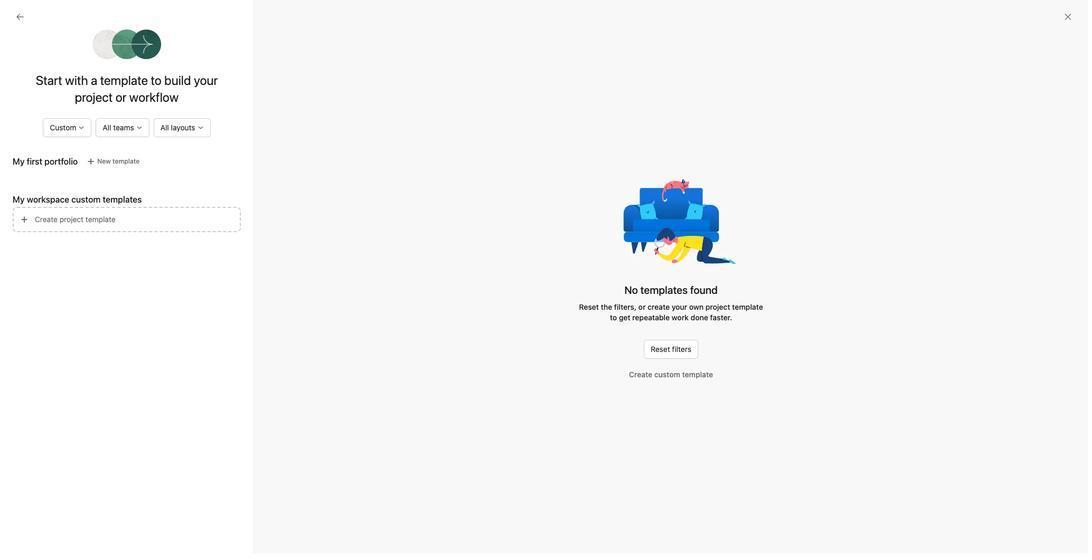 Task type: locate. For each thing, give the bounding box(es) containing it.
1 vertical spatial work
[[672, 313, 689, 322]]

all layouts
[[160, 123, 195, 132]]

1 horizontal spatial cross-functional project plan
[[158, 133, 258, 142]]

cross-functional project plan up portfolio
[[27, 191, 127, 200]]

0 vertical spatial my
[[13, 157, 25, 166]]

get
[[619, 313, 630, 322]]

reporting
[[27, 119, 61, 128]]

project down a
[[75, 90, 113, 105]]

row
[[127, 127, 1088, 128]]

workspace
[[27, 195, 69, 204]]

1 vertical spatial cross-functional project plan link
[[6, 187, 127, 204]]

0 vertical spatial reset
[[579, 303, 599, 312]]

or workflow
[[115, 90, 179, 105]]

1 vertical spatial cross-functional project plan
[[27, 191, 127, 200]]

custom
[[654, 370, 680, 379]]

0 horizontal spatial your
[[194, 73, 218, 88]]

to up the add
[[151, 73, 161, 88]]

reporting link
[[6, 115, 120, 132]]

0 horizontal spatial create
[[35, 215, 58, 224]]

0 vertical spatial plan
[[243, 133, 258, 142]]

project right all layouts dropdown button
[[217, 133, 241, 142]]

name row
[[127, 108, 1088, 128]]

1 horizontal spatial to
[[610, 313, 617, 322]]

create custom template
[[629, 370, 713, 379]]

templates found
[[640, 284, 718, 296]]

1 horizontal spatial all
[[160, 123, 169, 132]]

0 vertical spatial cross-functional project plan
[[158, 133, 258, 142]]

cross-functional project plan link
[[158, 132, 258, 143], [6, 187, 127, 204]]

0 horizontal spatial functional
[[50, 191, 84, 200]]

list image
[[146, 134, 152, 141]]

work
[[169, 89, 184, 97], [672, 313, 689, 322]]

name
[[142, 114, 159, 122]]

cross-functional project plan
[[158, 133, 258, 142], [27, 191, 127, 200]]

all
[[103, 123, 111, 132], [160, 123, 169, 132]]

1 horizontal spatial plan
[[243, 133, 258, 142]]

template inside start with a template to build your project or workflow
[[100, 73, 148, 88]]

1 all from the left
[[103, 123, 111, 132]]

functional down layouts on the top left of page
[[181, 133, 215, 142]]

1 horizontal spatial create
[[629, 370, 652, 379]]

build
[[164, 73, 191, 88]]

0 vertical spatial cross-functional project plan link
[[158, 132, 258, 143]]

my for my first portfolio
[[13, 157, 25, 166]]

my first portfolio
[[13, 157, 78, 166]]

all left teams
[[103, 123, 111, 132]]

create down workspace
[[35, 215, 58, 224]]

list box
[[419, 4, 673, 21]]

0 horizontal spatial work
[[169, 89, 184, 97]]

1 horizontal spatial your
[[672, 303, 687, 312]]

reset inside reset the filters, or create your own project template to get repeatable work done faster.
[[579, 303, 599, 312]]

reset filters
[[651, 345, 691, 354]]

0 horizontal spatial reset
[[579, 303, 599, 312]]

1 horizontal spatial functional
[[181, 133, 215, 142]]

create left custom
[[629, 370, 652, 379]]

1 vertical spatial my
[[13, 195, 25, 204]]

1 cell from the left
[[713, 128, 819, 147]]

functional up portfolio
[[50, 191, 84, 200]]

cross- down all layouts
[[158, 133, 181, 142]]

reset
[[579, 303, 599, 312], [651, 345, 670, 354]]

0 vertical spatial work
[[169, 89, 184, 97]]

0 horizontal spatial cross-
[[27, 191, 50, 200]]

2 all from the left
[[160, 123, 169, 132]]

custom
[[50, 123, 76, 132]]

0 horizontal spatial plan
[[112, 191, 127, 200]]

create
[[35, 215, 58, 224], [629, 370, 652, 379]]

template up done faster. on the bottom of the page
[[732, 303, 763, 312]]

my workspace custom templates
[[13, 195, 142, 204]]

0 horizontal spatial to
[[151, 73, 161, 88]]

1 vertical spatial create
[[629, 370, 652, 379]]

3 cell from the left
[[986, 128, 1050, 147]]

cross- up first
[[27, 191, 50, 200]]

0 horizontal spatial cross-functional project plan
[[27, 191, 127, 200]]

0 horizontal spatial all
[[103, 123, 111, 132]]

all inside popup button
[[103, 123, 111, 132]]

project
[[75, 90, 113, 105], [217, 133, 241, 142], [86, 191, 110, 200], [60, 215, 84, 224], [706, 303, 730, 312]]

1 vertical spatial reset
[[651, 345, 670, 354]]

custom button
[[43, 118, 92, 137]]

cross- inside "cell"
[[158, 133, 181, 142]]

1 horizontal spatial cross-
[[158, 133, 181, 142]]

my left goals
[[13, 157, 25, 166]]

1 horizontal spatial reset
[[651, 345, 670, 354]]

project up 'create project template'
[[86, 191, 110, 200]]

my inside my first portfolio link
[[27, 208, 38, 217]]

1 vertical spatial your
[[672, 303, 687, 312]]

no
[[624, 284, 638, 296]]

to left the 'get'
[[610, 313, 617, 322]]

work down templates found
[[672, 313, 689, 322]]

project inside reset the filters, or create your own project template to get repeatable work done faster.
[[706, 303, 730, 312]]

functional
[[181, 133, 215, 142], [50, 191, 84, 200]]

plan
[[243, 133, 258, 142], [112, 191, 127, 200]]

template inside reset the filters, or create your own project template to get repeatable work done faster.
[[732, 303, 763, 312]]

0 horizontal spatial cross-functional project plan link
[[6, 187, 127, 204]]

project inside "cell"
[[217, 133, 241, 142]]

your
[[194, 73, 218, 88], [672, 303, 687, 312]]

create custom template button
[[626, 366, 716, 385]]

my
[[13, 157, 25, 166], [13, 195, 25, 204], [27, 208, 38, 217]]

0 vertical spatial cross-
[[158, 133, 181, 142]]

0 vertical spatial create
[[35, 215, 58, 224]]

1 vertical spatial plan
[[112, 191, 127, 200]]

done faster.
[[691, 313, 732, 322]]

1 vertical spatial to
[[610, 313, 617, 322]]

new template button
[[82, 154, 144, 169]]

all left layouts on the top left of page
[[160, 123, 169, 132]]

your right build
[[194, 73, 218, 88]]

or
[[638, 303, 646, 312]]

1 vertical spatial cross-
[[27, 191, 50, 200]]

project up done faster. on the bottom of the page
[[706, 303, 730, 312]]

go back image
[[16, 13, 24, 21]]

create project template button
[[13, 207, 241, 232]]

1 vertical spatial functional
[[50, 191, 84, 200]]

all for all layouts
[[160, 123, 169, 132]]

work down build
[[169, 89, 184, 97]]

template up the or workflow
[[100, 73, 148, 88]]

cross-
[[158, 133, 181, 142], [27, 191, 50, 200]]

template
[[100, 73, 148, 88], [113, 157, 140, 165], [86, 215, 116, 224], [732, 303, 763, 312], [682, 370, 713, 379]]

my left first
[[27, 208, 38, 217]]

0 vertical spatial to
[[151, 73, 161, 88]]

reset left filters
[[651, 345, 670, 354]]

reset inside button
[[651, 345, 670, 354]]

reset left the the
[[579, 303, 599, 312]]

first
[[40, 208, 53, 217]]

all teams
[[103, 123, 134, 132]]

cross-functional project plan down layouts on the top left of page
[[158, 133, 258, 142]]

0 vertical spatial your
[[194, 73, 218, 88]]

0 vertical spatial functional
[[181, 133, 215, 142]]

cross-functional project plan inside "cell"
[[158, 133, 258, 142]]

portfolios link
[[6, 132, 120, 149]]

filters,
[[614, 303, 637, 312]]

2 cell from the left
[[818, 128, 924, 147]]

own
[[689, 303, 704, 312]]

1 horizontal spatial cross-functional project plan link
[[158, 132, 258, 143]]

project inside start with a template to build your project or workflow
[[75, 90, 113, 105]]

your down templates found
[[672, 303, 687, 312]]

cell
[[713, 128, 819, 147], [818, 128, 924, 147], [986, 128, 1050, 147]]

portfolio
[[55, 208, 84, 217]]

project down my workspace custom templates
[[60, 215, 84, 224]]

1 horizontal spatial work
[[672, 313, 689, 322]]

all inside dropdown button
[[160, 123, 169, 132]]

to
[[151, 73, 161, 88], [610, 313, 617, 322]]

my left workspace
[[13, 195, 25, 204]]

2 vertical spatial my
[[27, 208, 38, 217]]



Task type: describe. For each thing, give the bounding box(es) containing it.
add work button
[[143, 86, 189, 101]]

team
[[13, 228, 32, 237]]

functional inside "cell"
[[181, 133, 215, 142]]

all layouts button
[[154, 118, 211, 137]]

work inside add work button
[[169, 89, 184, 97]]

cross-functional project plan row
[[127, 128, 1088, 148]]

template right the new on the left of the page
[[113, 157, 140, 165]]

inbox link
[[6, 66, 120, 83]]

to inside reset the filters, or create your own project template to get repeatable work done faster.
[[610, 313, 617, 322]]

my for my workspace custom templates
[[13, 195, 25, 204]]

insights element
[[0, 96, 127, 168]]

your inside reset the filters, or create your own project template to get repeatable work done faster.
[[672, 303, 687, 312]]

custom templates
[[71, 195, 142, 204]]

cross-functional project plan link inside cross-functional project plan "cell"
[[158, 132, 258, 143]]

create
[[648, 303, 670, 312]]

template down custom templates
[[86, 215, 116, 224]]

team button
[[0, 227, 32, 238]]

filters
[[672, 345, 691, 354]]

teams
[[113, 123, 134, 132]]

all for all teams
[[103, 123, 111, 132]]

a
[[91, 73, 97, 88]]

template down filters
[[682, 370, 713, 379]]

my first portfolio link
[[6, 204, 120, 221]]

new template
[[97, 157, 140, 165]]

all teams button
[[96, 118, 149, 137]]

add work
[[156, 89, 184, 97]]

portfolios
[[27, 136, 60, 145]]

project inside button
[[60, 215, 84, 224]]

goals
[[27, 153, 47, 162]]

create project template
[[35, 215, 116, 224]]

plan inside "cell"
[[243, 133, 258, 142]]

layouts
[[171, 123, 195, 132]]

create for create project template
[[35, 215, 58, 224]]

hide sidebar image
[[14, 8, 22, 17]]

create for create custom template
[[629, 370, 652, 379]]

my first portfolio
[[27, 208, 84, 217]]

reset filters button
[[644, 340, 698, 359]]

due date for cross-functional project plan cell
[[923, 128, 987, 147]]

reset for reset the filters, or create your own project template to get repeatable work done faster.
[[579, 303, 599, 312]]

your inside start with a template to build your project or workflow
[[194, 73, 218, 88]]

the
[[601, 303, 612, 312]]

to inside start with a template to build your project or workflow
[[151, 73, 161, 88]]

reset the filters, or create your own project template to get repeatable work done faster.
[[579, 303, 763, 322]]

new
[[97, 157, 111, 165]]

repeatable
[[632, 313, 670, 322]]

add
[[156, 89, 168, 97]]

my for my first portfolio
[[27, 208, 38, 217]]

first portfolio
[[27, 157, 78, 166]]

reset for reset filters
[[651, 345, 670, 354]]

inbox
[[27, 70, 46, 79]]

start with a template to build your project or workflow
[[36, 73, 218, 105]]

close image
[[1064, 13, 1072, 21]]

with
[[65, 73, 88, 88]]

cross-functional project plan cell
[[127, 128, 714, 148]]

no templates found
[[624, 284, 718, 296]]

work inside reset the filters, or create your own project template to get repeatable work done faster.
[[672, 313, 689, 322]]

start
[[36, 73, 62, 88]]

goals link
[[6, 149, 120, 166]]



Task type: vqa. For each thing, say whether or not it's contained in the screenshot.
2nd Edit chart icon from right
no



